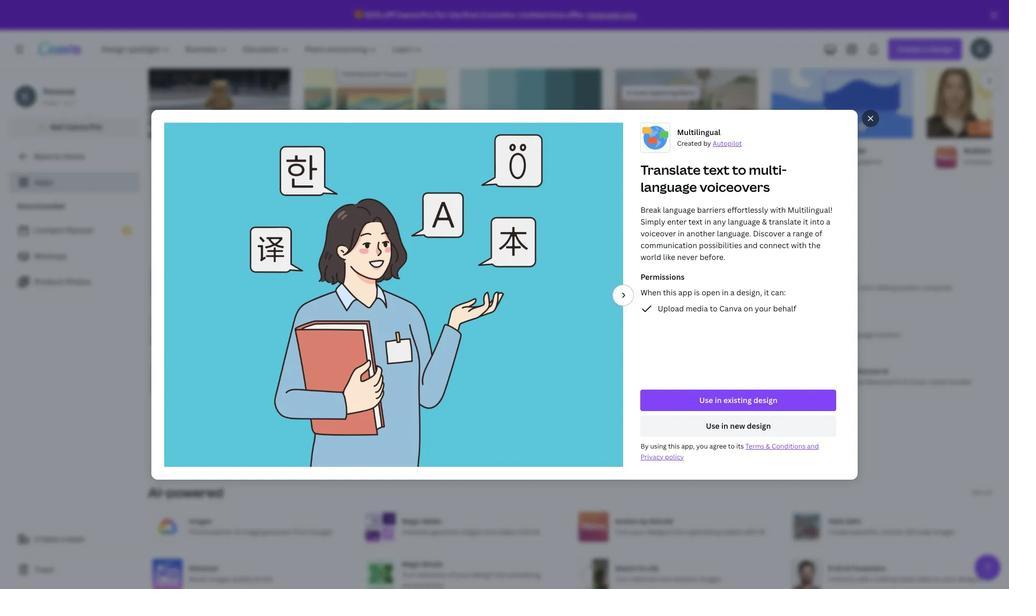 Task type: locate. For each thing, give the bounding box(es) containing it.
1 vertical spatial instantly
[[828, 575, 856, 585]]

resume/cv
[[866, 378, 902, 387]]

terms & conditions and privacy policy
[[641, 442, 819, 462]]

video inside soona pro photo and video for products
[[661, 331, 678, 340]]

into inside avatars by neiroai turn your designs into captivating videos with ai
[[672, 528, 684, 537]]

code
[[916, 528, 932, 537]]

language down effortlessly
[[728, 217, 760, 227]]

1 vertical spatial it
[[764, 288, 769, 298]]

1 horizontal spatial voiceover
[[641, 229, 676, 239]]

text down the autopilot link
[[703, 161, 730, 179]]

create inside patternedai create seamless patterns with text using ai
[[402, 378, 423, 387]]

of right 'range'
[[815, 229, 822, 239]]

head
[[898, 575, 914, 585]]

this up the policy
[[668, 442, 680, 451]]

created
[[677, 139, 702, 148]]

0 horizontal spatial media
[[422, 517, 441, 527]]

1 horizontal spatial media
[[686, 304, 708, 314]]

portrait
[[701, 378, 725, 387]]

use for use in existing design
[[699, 395, 713, 405]]

images right 'style'
[[249, 378, 271, 387]]

multilingual up the created
[[677, 127, 721, 137]]

0 vertical spatial multilingual
[[677, 127, 721, 137]]

1 vertical spatial generator
[[213, 157, 245, 166]]

personal
[[43, 86, 75, 97]]

talking left avatars
[[876, 283, 896, 292]]

& inside text to speech a simple & easy text to speech converter
[[430, 283, 434, 292]]

on inside new and noteworthy catch up on the newest and hottest releases
[[517, 233, 528, 245]]

0 horizontal spatial on
[[517, 233, 528, 245]]

for left products
[[680, 331, 689, 340]]

generate inside wave generator generate wave graphics
[[808, 157, 836, 166]]

use in existing design button
[[641, 390, 836, 411]]

1 vertical spatial talking
[[876, 575, 897, 585]]

avatars for avatars by n
[[964, 145, 991, 156]]

0 horizontal spatial all
[[619, 430, 639, 454]]

0 horizontal spatial using
[[511, 378, 527, 387]]

with right patterns
[[482, 378, 496, 387]]

media inside magic media instantly generate images and videos with ai.
[[422, 517, 441, 527]]

you
[[696, 442, 708, 451]]

design right existing
[[754, 395, 778, 405]]

0 vertical spatial wave generator image
[[771, 63, 913, 138]]

0 vertical spatial on
[[517, 233, 528, 245]]

create inside button
[[34, 535, 58, 545]]

instantly
[[402, 528, 430, 537], [828, 575, 856, 585]]

0 vertical spatial all
[[619, 430, 639, 454]]

create down hello
[[828, 528, 849, 537]]

images left is
[[670, 283, 692, 292]]

avatars left neiroai
[[615, 517, 639, 527]]

use up the agree
[[706, 421, 720, 431]]

avatars inside avatars by n virtual present
[[964, 145, 991, 156]]

job and resume ai ai-powered resume/cv & cover letter builder
[[828, 367, 972, 387]]

into inside magic morph turn elements of your design into something extraordinary
[[494, 571, 506, 580]]

wave generator image
[[771, 63, 913, 138], [780, 147, 801, 169]]

0 vertical spatial ai-
[[828, 378, 837, 387]]

with
[[770, 205, 786, 215], [791, 240, 807, 251], [263, 331, 277, 340], [272, 378, 286, 387], [482, 378, 496, 387], [519, 528, 532, 537], [744, 528, 757, 537]]

in left multiple
[[456, 331, 462, 340]]

create down reimagine
[[615, 378, 636, 387]]

0 horizontal spatial media
[[660, 157, 679, 166]]

0 vertical spatial media
[[676, 145, 698, 156]]

shade image
[[460, 63, 602, 138]]

0 vertical spatial for
[[436, 10, 447, 20]]

1
[[71, 98, 75, 107]]

a left design,
[[730, 288, 735, 298]]

2 vertical spatial magic
[[402, 560, 421, 569]]

this inside permissions when this app is open in a design, it can:
[[663, 288, 677, 298]]

1 vertical spatial designs
[[958, 575, 981, 585]]

of inside break language barriers effortlessly with multilingual! simply enter text in any language & translate it into a voiceover in another language. discover a range of communication possibilities and connect with the world like never before.
[[815, 229, 822, 239]]

anime-
[[211, 378, 233, 387]]

this
[[663, 288, 677, 298], [668, 442, 680, 451]]

now
[[621, 10, 636, 20]]

video down upload
[[661, 331, 678, 340]]

use in new design
[[706, 421, 771, 431]]

the inside explore them all browse the entire directory and get more out of canva
[[490, 455, 504, 466]]

1 videos from the left
[[497, 528, 517, 537]]

0 vertical spatial use
[[699, 395, 713, 405]]

using inside puppetry turn faces into talking avatars using text
[[922, 283, 939, 292]]

create
[[402, 331, 423, 340], [189, 378, 210, 387], [402, 378, 423, 387], [615, 378, 636, 387], [828, 528, 849, 537], [34, 535, 58, 545]]

1 horizontal spatial powered
[[837, 378, 864, 387]]

your inside magic morph turn elements of your design into something extraordinary
[[456, 571, 470, 580]]

your right head
[[942, 575, 956, 585]]

generator up the wave
[[829, 145, 867, 156]]

powered inside job and resume ai ai-powered resume/cv & cover letter builder
[[837, 378, 864, 387]]

app,
[[681, 442, 695, 451]]

1 horizontal spatial instantly
[[828, 575, 856, 585]]

images
[[670, 283, 692, 292], [294, 331, 316, 340], [249, 378, 271, 387], [460, 528, 482, 537], [933, 528, 955, 537], [209, 575, 230, 585], [700, 575, 721, 585]]

powered up imagen
[[166, 484, 223, 502]]

generate
[[497, 157, 525, 166], [808, 157, 836, 166]]

0 vertical spatial video
[[661, 331, 678, 340]]

1 horizontal spatial multilingual
[[677, 127, 721, 137]]

text right patterns
[[497, 378, 509, 387]]

using right avatars
[[922, 283, 939, 292]]

images inside hello qart create beautiful, artistic qr code images
[[933, 528, 955, 537]]

0 vertical spatial dall·e image
[[149, 63, 290, 138]]

& inside enhancer boost images quality & size
[[255, 575, 259, 585]]

1 vertical spatial pro
[[90, 122, 102, 132]]

this left app
[[663, 288, 677, 298]]

realistic
[[673, 575, 698, 585]]

and inside explore them all browse the entire directory and get more out of canva
[[573, 455, 589, 466]]

agree
[[709, 442, 727, 451]]

generator for media
[[681, 157, 711, 166]]

to right back
[[53, 151, 61, 162]]

canva down design,
[[719, 304, 742, 314]]

for for video
[[680, 331, 689, 340]]

0 horizontal spatial powered
[[166, 484, 223, 502]]

media up translate
[[676, 145, 698, 156]]

cover
[[909, 378, 927, 387]]

pro up back to home link
[[90, 122, 102, 132]]

pro inside soona pro photo and video for products
[[615, 331, 626, 340]]

0 horizontal spatial voiceover
[[424, 331, 455, 340]]

for inside soona pro photo and video for products
[[680, 331, 689, 340]]

presenters
[[852, 565, 886, 574]]

policy
[[665, 453, 684, 462]]

1 horizontal spatial generator
[[681, 157, 711, 166]]

0 vertical spatial talking
[[876, 283, 896, 292]]

generator down the created
[[681, 157, 711, 166]]

in down the enter
[[678, 229, 685, 239]]

media up generate
[[422, 517, 441, 527]]

multi-
[[749, 161, 787, 179]]

videos right captivating
[[722, 528, 742, 537]]

text up another
[[688, 217, 703, 227]]

powered
[[837, 378, 864, 387], [166, 484, 223, 502]]

avatars inside avatars by neiroai turn your designs into captivating videos with ai
[[615, 517, 639, 527]]

your
[[755, 304, 771, 314], [206, 331, 221, 340], [278, 331, 293, 340], [631, 528, 645, 537], [456, 571, 470, 580], [942, 575, 956, 585]]

dall·e image
[[149, 63, 290, 138], [157, 147, 179, 169]]

mockups link
[[9, 246, 140, 267]]

multiple
[[464, 331, 489, 340]]

2 videos from the left
[[722, 528, 742, 537]]

list
[[9, 220, 140, 293]]

1 talking from the top
[[876, 283, 896, 292]]

2 horizontal spatial pro
[[615, 331, 626, 340]]

0 vertical spatial pro
[[421, 10, 434, 20]]

hello
[[828, 517, 845, 527]]

all left by
[[619, 430, 639, 454]]

magic inside magic media ai media generator
[[652, 145, 674, 156]]

language up break
[[641, 178, 697, 196]]

0 vertical spatial designs
[[647, 528, 670, 537]]

avatars up virtual
[[964, 145, 991, 156]]

your right craft
[[206, 331, 221, 340]]

canva inside button
[[65, 122, 88, 132]]

and
[[521, 209, 554, 232], [578, 233, 593, 245], [744, 240, 758, 251], [648, 331, 659, 340], [807, 442, 819, 451], [573, 455, 589, 466], [483, 528, 495, 537]]

of
[[815, 229, 822, 239], [693, 378, 699, 387], [646, 455, 655, 466], [448, 571, 454, 580]]

🎁
[[354, 10, 364, 20]]

0 horizontal spatial it
[[764, 288, 769, 298]]

avatars
[[898, 283, 921, 292]]

in inside permissions when this app is open in a design, it can:
[[722, 288, 729, 298]]

turn down puppetry
[[828, 283, 842, 292]]

with left ai.
[[519, 528, 532, 537]]

signage
[[850, 331, 874, 340]]

before.
[[700, 252, 725, 262]]

1 vertical spatial using
[[511, 378, 527, 387]]

2 vertical spatial language
[[728, 217, 760, 227]]

1 horizontal spatial for
[[680, 331, 689, 340]]

virtual
[[964, 157, 984, 166]]

morph
[[422, 560, 443, 569]]

1 vertical spatial magic
[[402, 517, 421, 527]]

magic media image up the created
[[616, 63, 757, 138]]

text inside translate text to multi- language voiceovers
[[703, 161, 730, 179]]

0 horizontal spatial generator
[[262, 528, 292, 537]]

& up 'discover'
[[762, 217, 767, 227]]

for for pro
[[436, 10, 447, 20]]

1 vertical spatial voiceover
[[424, 331, 455, 340]]

pro right 'off'
[[421, 10, 434, 20]]

generate down shade
[[497, 157, 525, 166]]

puppetry
[[828, 273, 858, 282]]

with up translate
[[770, 205, 786, 215]]

connect
[[760, 240, 789, 251]]

by left the n
[[993, 145, 1002, 156]]

range
[[793, 229, 813, 239]]

secretink hide messages in images
[[615, 273, 692, 292]]

by left neiroai
[[640, 517, 648, 527]]

using inside patternedai create seamless patterns with text using ai
[[511, 378, 527, 387]]

to left multi-
[[732, 161, 746, 179]]

2 vertical spatial design
[[472, 571, 492, 580]]

in
[[704, 217, 711, 227], [678, 229, 685, 239], [663, 283, 668, 292], [722, 288, 729, 298], [456, 331, 462, 340], [715, 395, 722, 405], [721, 421, 728, 431]]

back
[[34, 151, 52, 162]]

magic morph turn elements of your design into something extraordinary
[[402, 560, 540, 590]]

in left new
[[721, 421, 728, 431]]

1 vertical spatial all
[[985, 488, 992, 498]]

text right easy
[[452, 283, 464, 292]]

1 horizontal spatial generate
[[808, 157, 836, 166]]

break language barriers effortlessly with multilingual! simply enter text in any language & translate it into a voiceover in another language. discover a range of communication possibilities and connect with the world like never before.
[[641, 205, 833, 262]]

explore them all browse the entire directory and get more out of canva
[[458, 430, 682, 466]]

avatars by n virtual present
[[964, 145, 1009, 166]]

create inside multilingual create voiceover in multiple languages
[[402, 331, 423, 340]]

generator right image
[[213, 157, 245, 166]]

magic inside magic morph turn elements of your design into something extraordinary
[[402, 560, 421, 569]]

0 horizontal spatial designs
[[647, 528, 670, 537]]

multilingual inside multilingual created by autopilot
[[677, 127, 721, 137]]

first
[[463, 10, 479, 20]]

text right avatars
[[940, 283, 953, 292]]

1 horizontal spatial ai-
[[828, 378, 837, 387]]

turn up sketch on the right of the page
[[615, 528, 629, 537]]

into left something
[[494, 571, 506, 580]]

1 horizontal spatial videos
[[722, 528, 742, 537]]

the inside new and noteworthy catch up on the newest and hottest releases
[[530, 233, 544, 245]]

0 vertical spatial language
[[641, 178, 697, 196]]

images inside "secretink hide messages in images"
[[670, 283, 692, 292]]

multilingual
[[677, 127, 721, 137], [402, 320, 439, 329]]

language up the enter
[[663, 205, 695, 215]]

0 vertical spatial generator
[[829, 145, 867, 156]]

0 vertical spatial avatars
[[964, 145, 991, 156]]

it
[[803, 217, 808, 227], [764, 288, 769, 298]]

of right the out
[[646, 455, 655, 466]]

quality
[[232, 575, 254, 585]]

to
[[53, 151, 61, 162], [732, 161, 746, 179], [417, 273, 423, 282], [465, 283, 472, 292], [710, 304, 718, 314], [728, 442, 735, 451], [934, 575, 941, 585]]

entire
[[506, 455, 531, 466]]

& inside the terms & conditions and privacy policy
[[766, 442, 770, 451]]

0 horizontal spatial video
[[661, 331, 678, 340]]

1 horizontal spatial avatars
[[964, 145, 991, 156]]

media inside magic media ai media generator
[[676, 145, 698, 156]]

0 vertical spatial artistic
[[637, 378, 659, 387]]

0 horizontal spatial artistic
[[637, 378, 659, 387]]

0 vertical spatial voiceover
[[641, 229, 676, 239]]

by inside ai image generator by openai button
[[246, 157, 254, 166]]

create left team
[[34, 535, 58, 545]]

0 vertical spatial generator
[[681, 157, 711, 166]]

upload media to canva on your behalf
[[658, 304, 796, 314]]

using for ai
[[511, 378, 527, 387]]

0 vertical spatial this
[[663, 288, 677, 298]]

of inside magic morph turn elements of your design into something extraordinary
[[448, 571, 454, 580]]

1 horizontal spatial designs
[[958, 575, 981, 585]]

use down portrait
[[699, 395, 713, 405]]

generator left from at the left bottom
[[262, 528, 292, 537]]

with right captivating
[[744, 528, 757, 537]]

1 horizontal spatial it
[[803, 217, 808, 227]]

videos inside avatars by neiroai turn your designs into captivating videos with ai
[[722, 528, 742, 537]]

generate
[[431, 528, 459, 537]]

behalf
[[773, 304, 796, 314]]

and left get
[[573, 455, 589, 466]]

and right generate
[[483, 528, 495, 537]]

and inside the terms & conditions and privacy policy
[[807, 442, 819, 451]]

easy
[[436, 283, 450, 292]]

0 horizontal spatial avatars
[[615, 517, 639, 527]]

terms & conditions and privacy policy link
[[641, 442, 819, 462]]

design up terms
[[747, 421, 771, 431]]

0 vertical spatial it
[[803, 217, 808, 227]]

media
[[660, 157, 679, 166], [686, 304, 708, 314]]

text inside break language barriers effortlessly with multilingual! simply enter text in any language & translate it into a voiceover in another language. discover a range of communication possibilities and connect with the world like never before.
[[688, 217, 703, 227]]

image
[[242, 528, 260, 537]]

the down 'range'
[[809, 240, 821, 251]]

in inside multilingual create voiceover in multiple languages
[[456, 331, 462, 340]]

see all
[[972, 488, 992, 498]]

in inside "secretink hide messages in images"
[[663, 283, 668, 292]]

media down is
[[686, 304, 708, 314]]

and inside break language barriers effortlessly with multilingual! simply enter text in any language & translate it into a voiceover in another language. discover a range of communication possibilities and connect with the world like never before.
[[744, 240, 758, 251]]

to right head
[[934, 575, 941, 585]]

images right realistic
[[700, 575, 721, 585]]

1 vertical spatial this
[[668, 442, 680, 451]]

1 horizontal spatial generator
[[829, 145, 867, 156]]

to left speech
[[465, 283, 472, 292]]

canva inside explore them all browse the entire directory and get more out of canva
[[657, 455, 682, 466]]

1 vertical spatial for
[[680, 331, 689, 340]]

1 vertical spatial media
[[422, 517, 441, 527]]

the left newest
[[530, 233, 544, 245]]

canva down app,
[[657, 455, 682, 466]]

1 vertical spatial design
[[747, 421, 771, 431]]

converter
[[497, 283, 528, 292]]

0 vertical spatial magic
[[652, 145, 674, 156]]

generator inside magic media ai media generator
[[681, 157, 711, 166]]

0 horizontal spatial videos
[[497, 528, 517, 537]]

artistic down reimagine
[[637, 378, 659, 387]]

magic media image
[[616, 63, 757, 138], [624, 147, 646, 169]]

qart
[[846, 517, 861, 527]]

design for use in new design
[[747, 421, 771, 431]]

2 vertical spatial pro
[[615, 331, 626, 340]]

using down the languages
[[511, 378, 527, 387]]

1 vertical spatial generator
[[262, 528, 292, 537]]

use in existing design
[[699, 395, 778, 405]]

with left just
[[272, 378, 286, 387]]

ai inside "d-id ai presenters instantly add a talking head video to your designs"
[[844, 565, 851, 574]]

0 vertical spatial design
[[754, 395, 778, 405]]

on down design,
[[744, 304, 753, 314]]

text inside text to speech a simple & easy text to speech converter
[[452, 283, 464, 292]]

1 horizontal spatial using
[[650, 442, 667, 451]]

0 vertical spatial imagen image
[[304, 63, 446, 138]]

multilingual for multilingual created by autopilot
[[677, 127, 721, 137]]

0 vertical spatial instantly
[[402, 528, 430, 537]]

use in new design button
[[641, 416, 836, 437]]

2 talking from the top
[[876, 575, 897, 585]]

0 vertical spatial powered
[[837, 378, 864, 387]]

get canva pro
[[50, 122, 102, 132]]

1 vertical spatial avatars
[[615, 517, 639, 527]]

language
[[641, 178, 697, 196], [663, 205, 695, 215], [728, 217, 760, 227]]

talking left head
[[876, 575, 897, 585]]

in inside use in new design dropdown button
[[721, 421, 728, 431]]

voiceover down simply
[[641, 229, 676, 239]]

magic inside magic media instantly generate images and videos with ai.
[[402, 517, 421, 527]]

imagen image
[[304, 63, 446, 138], [313, 147, 334, 169]]

on right up
[[517, 233, 528, 245]]

images inside 'sketch to life turn sketches into realistic images'
[[700, 575, 721, 585]]

artistic left "qr"
[[882, 528, 904, 537]]

images up just
[[294, 331, 316, 340]]

1 horizontal spatial artistic
[[882, 528, 904, 537]]

0 horizontal spatial ai-
[[148, 484, 166, 502]]

your right scene
[[278, 331, 293, 340]]

a down multilingual!
[[826, 217, 830, 227]]

0 horizontal spatial pro
[[90, 122, 102, 132]]

by left openai
[[246, 157, 254, 166]]

0 horizontal spatial generate
[[497, 157, 525, 166]]

with inside patternedai create seamless patterns with text using ai
[[482, 378, 496, 387]]

into right faces
[[862, 283, 874, 292]]

1 horizontal spatial on
[[744, 304, 753, 314]]

generator inside imagen photorealistic ai image generator from google
[[262, 528, 292, 537]]

pro inside button
[[90, 122, 102, 132]]

1 generate from the left
[[497, 157, 525, 166]]

2 generate from the left
[[808, 157, 836, 166]]

and right 'conditions'
[[807, 442, 819, 451]]

can:
[[771, 288, 786, 298]]

voiceover inside break language barriers effortlessly with multilingual! simply enter text in any language & translate it into a voiceover in another language. discover a range of communication possibilities and connect with the world like never before.
[[641, 229, 676, 239]]

letter
[[929, 378, 948, 387]]

all right the see
[[985, 488, 992, 498]]

to inside "d-id ai presenters instantly add a talking head video to your designs"
[[934, 575, 941, 585]]

ai
[[185, 157, 191, 166], [652, 157, 658, 166], [882, 367, 889, 376], [529, 378, 535, 387], [234, 528, 240, 537], [759, 528, 765, 537], [844, 565, 851, 574]]

and down language.
[[744, 240, 758, 251]]

1 vertical spatial use
[[706, 421, 720, 431]]

of left portrait
[[693, 378, 699, 387]]

0 horizontal spatial generator
[[213, 157, 245, 166]]

avatars by neiroai image
[[927, 63, 1009, 138], [936, 147, 957, 169]]

a left team
[[60, 535, 64, 545]]

photos
[[65, 277, 91, 287]]

planner
[[66, 225, 94, 236]]

size
[[261, 575, 273, 585]]

artistic inside hello qart create beautiful, artistic qr code images
[[882, 528, 904, 537]]

1 vertical spatial multilingual
[[402, 320, 439, 329]]

1 vertical spatial video
[[915, 575, 932, 585]]

your inside "d-id ai presenters instantly add a talking head video to your designs"
[[942, 575, 956, 585]]

permissions
[[641, 272, 685, 282]]

turn inside 'sketch to life turn sketches into realistic images'
[[615, 575, 629, 585]]

0 vertical spatial media
[[660, 157, 679, 166]]

1 horizontal spatial all
[[985, 488, 992, 498]]

by inside avatars by n virtual present
[[993, 145, 1002, 156]]

into down neiroai
[[672, 528, 684, 537]]

in down permissions
[[663, 283, 668, 292]]

in down portrait
[[715, 395, 722, 405]]

2 horizontal spatial using
[[922, 283, 939, 292]]

out
[[630, 455, 644, 466]]

1 horizontal spatial media
[[676, 145, 698, 156]]

videos left ai.
[[497, 528, 517, 537]]

turn down sketch on the right of the page
[[615, 575, 629, 585]]

1 vertical spatial powered
[[166, 484, 223, 502]]

create a team button
[[9, 529, 140, 551]]

images right code
[[933, 528, 955, 537]]

products
[[690, 331, 719, 340]]

media down the created
[[660, 157, 679, 166]]



Task type: describe. For each thing, give the bounding box(es) containing it.
language inside translate text to multi- language voiceovers
[[641, 178, 697, 196]]

by inside multilingual created by autopilot
[[703, 139, 711, 148]]

your inside avatars by neiroai turn your designs into captivating videos with ai
[[631, 528, 645, 537]]

hello qart create beautiful, artistic qr code images
[[828, 517, 955, 537]]

1 vertical spatial magic media image
[[624, 147, 646, 169]]

life
[[647, 565, 659, 574]]

into inside break language barriers effortlessly with multilingual! simply enter text in any language & translate it into a voiceover in another language. discover a range of communication possibilities and connect with the world like never before.
[[810, 217, 824, 227]]

magic for magic morph turn elements of your design into something extraordinary
[[402, 560, 421, 569]]

boost
[[189, 575, 207, 585]]

all inside explore them all browse the entire directory and get more out of canva
[[619, 430, 639, 454]]

to inside translate text to multi- language voiceovers
[[732, 161, 746, 179]]

1 horizontal spatial pro
[[421, 10, 434, 20]]

0 vertical spatial magic media image
[[616, 63, 757, 138]]

graphics
[[855, 157, 882, 166]]

turn inside puppetry turn faces into talking avatars using text
[[828, 283, 842, 292]]

1 vertical spatial on
[[744, 304, 753, 314]]

all inside button
[[985, 488, 992, 498]]

ai- inside job and resume ai ai-powered resume/cv & cover letter builder
[[828, 378, 837, 387]]

limited
[[518, 10, 546, 20]]

talking inside "d-id ai presenters instantly add a talking head video to your designs"
[[876, 575, 897, 585]]

design for use in existing design
[[754, 395, 778, 405]]

generate inside "shade generate color palettes"
[[497, 157, 525, 166]]

terms
[[745, 442, 764, 451]]

.
[[636, 10, 638, 20]]

digital
[[828, 331, 848, 340]]

neiroai
[[650, 517, 673, 527]]

generator inside ai image generator by openai button
[[213, 157, 245, 166]]

recommended
[[17, 202, 65, 211]]

enhancer boost images quality & size
[[189, 565, 273, 585]]

with inside avatars by neiroai turn your designs into captivating videos with ai
[[744, 528, 757, 537]]

autopilot link
[[713, 139, 742, 148]]

ai inside imagen photorealistic ai image generator from google
[[234, 528, 240, 537]]

designs inside avatars by neiroai turn your designs into captivating videos with ai
[[647, 528, 670, 537]]

turn inside avatars by neiroai turn your designs into captivating videos with ai
[[615, 528, 629, 537]]

upgrade
[[587, 10, 619, 20]]

sketch to life turn sketches into realistic images
[[615, 565, 721, 585]]

extraordinary
[[402, 582, 444, 590]]

media inside magic media ai media generator
[[660, 157, 679, 166]]

patternedai
[[402, 367, 440, 376]]

wave
[[838, 157, 854, 166]]

to
[[638, 565, 645, 574]]

in left any
[[704, 217, 711, 227]]

patternedai create seamless patterns with text using ai
[[402, 367, 535, 387]]

translate
[[769, 217, 801, 227]]

images inside enhancer boost images quality & size
[[209, 575, 230, 585]]

avatars by neiroai turn your designs into captivating videos with ai
[[615, 517, 765, 537]]

artistic inside reimagine create artistic variations of portrait photos
[[637, 378, 659, 387]]

a down translate
[[787, 229, 791, 239]]

a right just
[[301, 378, 304, 387]]

see all button
[[972, 488, 992, 499]]

simple
[[408, 283, 429, 292]]

magic for magic media ai media generator
[[652, 145, 674, 156]]

permissions when this app is open in a design, it can:
[[641, 272, 786, 298]]

new
[[730, 421, 745, 431]]

multilingual created by autopilot
[[677, 127, 742, 148]]

qr
[[905, 528, 915, 537]]

world
[[641, 252, 661, 262]]

back to home
[[34, 151, 85, 162]]

50%
[[365, 10, 382, 20]]

1 vertical spatial dall·e image
[[157, 147, 179, 169]]

translate
[[641, 161, 701, 179]]

openai
[[256, 157, 279, 166]]

generator for photorealistic
[[262, 528, 292, 537]]

d-id ai presenters instantly add a talking head video to your designs
[[828, 565, 981, 585]]

is
[[694, 288, 700, 298]]

1 vertical spatial media
[[686, 304, 708, 314]]

instantly inside "d-id ai presenters instantly add a talking head video to your designs"
[[828, 575, 856, 585]]

explore
[[501, 430, 567, 454]]

trash
[[34, 565, 54, 575]]

to up simple
[[417, 273, 423, 282]]

video inside "d-id ai presenters instantly add a talking head video to your designs"
[[915, 575, 932, 585]]

break
[[641, 205, 661, 215]]

1 vertical spatial imagen image
[[313, 147, 334, 169]]

time
[[548, 10, 564, 20]]

just
[[287, 378, 299, 387]]

canva right 'off'
[[396, 10, 419, 20]]

home
[[63, 151, 85, 162]]

craft your dream scene with your images
[[189, 331, 316, 340]]

videos inside magic media instantly generate images and videos with ai.
[[497, 528, 517, 537]]

1 vertical spatial ai-
[[148, 484, 166, 502]]

ai-powered
[[148, 484, 223, 502]]

back to home link
[[9, 146, 140, 167]]

this for app
[[663, 288, 677, 298]]

in inside use in existing design dropdown button
[[715, 395, 722, 405]]

of inside reimagine create artistic variations of portrait photos
[[693, 378, 699, 387]]

speech
[[425, 273, 448, 282]]

this for app,
[[668, 442, 680, 451]]

captivating
[[686, 528, 720, 537]]

a inside permissions when this app is open in a design, it can:
[[730, 288, 735, 298]]

color
[[527, 157, 543, 166]]

design inside magic morph turn elements of your design into something extraordinary
[[472, 571, 492, 580]]

message
[[306, 378, 333, 387]]

ai image generator by openai
[[185, 157, 279, 166]]

text inside puppetry turn faces into talking avatars using text
[[940, 283, 953, 292]]

0 vertical spatial avatars by neiroai image
[[927, 63, 1009, 138]]

create left the anime-
[[189, 378, 210, 387]]

simply
[[641, 217, 665, 227]]

with right scene
[[263, 331, 277, 340]]

and inside magic media instantly generate images and videos with ai.
[[483, 528, 495, 537]]

1 vertical spatial avatars by neiroai image
[[936, 147, 957, 169]]

& inside job and resume ai ai-powered resume/cv & cover letter builder
[[903, 378, 907, 387]]

photos
[[727, 378, 749, 387]]

image
[[193, 157, 212, 166]]

images inside magic media instantly generate images and videos with ai.
[[460, 528, 482, 537]]

of inside explore them all browse the entire directory and get more out of canva
[[646, 455, 655, 466]]

create inside reimagine create artistic variations of portrait photos
[[615, 378, 636, 387]]

and inside soona pro photo and video for products
[[648, 331, 659, 340]]

1 vertical spatial wave generator image
[[780, 147, 801, 169]]

to left its
[[728, 442, 735, 451]]

free •
[[43, 98, 61, 107]]

with inside magic media instantly generate images and videos with ai.
[[519, 528, 532, 537]]

text inside patternedai create seamless patterns with text using ai
[[497, 378, 509, 387]]

apps link
[[9, 172, 140, 193]]

multilingual for multilingual create voiceover in multiple languages
[[402, 320, 439, 329]]

photorealistic
[[189, 528, 232, 537]]

job
[[828, 367, 840, 376]]

upgrade now button
[[587, 10, 636, 20]]

media for magic media instantly generate images and videos with ai.
[[422, 517, 441, 527]]

sketch
[[615, 565, 636, 574]]

avatars for avatars by neiroai
[[615, 517, 639, 527]]

1 vertical spatial language
[[663, 205, 695, 215]]

add
[[857, 575, 869, 585]]

messages
[[631, 283, 661, 292]]

generator inside wave generator generate wave graphics
[[829, 145, 867, 156]]

content planner
[[34, 225, 94, 236]]

talking inside puppetry turn faces into talking avatars using text
[[876, 283, 896, 292]]

see
[[972, 488, 983, 498]]

app
[[678, 288, 692, 298]]

patterns
[[454, 378, 481, 387]]

instantly inside magic media instantly generate images and videos with ai.
[[402, 528, 430, 537]]

catch
[[478, 233, 502, 245]]

it inside break language barriers effortlessly with multilingual! simply enter text in any language & translate it into a voiceover in another language. discover a range of communication possibilities and connect with the world like never before.
[[803, 217, 808, 227]]

it inside permissions when this app is open in a design, it can:
[[764, 288, 769, 298]]

magic media ai media generator
[[652, 145, 711, 166]]

enhancer
[[189, 565, 219, 574]]

by inside avatars by neiroai turn your designs into captivating videos with ai
[[640, 517, 648, 527]]

ai inside job and resume ai ai-powered resume/cv & cover letter builder
[[882, 367, 889, 376]]

the left first
[[449, 10, 461, 20]]

to down "open"
[[710, 304, 718, 314]]

ai inside patternedai create seamless patterns with text using ai
[[529, 378, 535, 387]]

with down 'range'
[[791, 240, 807, 251]]

id
[[836, 565, 843, 574]]

seamless
[[424, 378, 453, 387]]

ai inside avatars by neiroai turn your designs into captivating videos with ai
[[759, 528, 765, 537]]

your down design,
[[755, 304, 771, 314]]

a inside button
[[60, 535, 64, 545]]

a inside "d-id ai presenters instantly add a talking head video to your designs"
[[871, 575, 874, 585]]

reimagine
[[615, 367, 648, 376]]

top level navigation element
[[94, 39, 431, 60]]

newest
[[546, 233, 576, 245]]

list containing content planner
[[9, 220, 140, 293]]

trash link
[[9, 560, 140, 581]]

media for magic media ai media generator
[[676, 145, 698, 156]]

turn inside magic morph turn elements of your design into something extraordinary
[[402, 571, 416, 580]]

hottest
[[595, 233, 626, 245]]

voiceover inside multilingual create voiceover in multiple languages
[[424, 331, 455, 340]]

the inside break language barriers effortlessly with multilingual! simply enter text in any language & translate it into a voiceover in another language. discover a range of communication possibilities and connect with the world like never before.
[[809, 240, 821, 251]]

into inside puppetry turn faces into talking avatars using text
[[862, 283, 874, 292]]

create a team
[[34, 535, 85, 545]]

ai inside magic media ai media generator
[[652, 157, 658, 166]]

& inside break language barriers effortlessly with multilingual! simply enter text in any language & translate it into a voiceover in another language. discover a range of communication possibilities and connect with the world like never before.
[[762, 217, 767, 227]]

dream
[[222, 331, 242, 340]]

soona
[[615, 320, 634, 329]]

create inside hello qart create beautiful, artistic qr code images
[[828, 528, 849, 537]]

use for use in new design
[[706, 421, 720, 431]]

and up newest
[[521, 209, 554, 232]]

voiceovers
[[700, 178, 770, 196]]

style
[[233, 378, 248, 387]]

imagen photorealistic ai image generator from google
[[189, 517, 332, 537]]

using for text
[[922, 283, 939, 292]]

magic for magic media instantly generate images and videos with ai.
[[402, 517, 421, 527]]

ai inside button
[[185, 157, 191, 166]]

team
[[66, 535, 85, 545]]

privacy
[[641, 453, 664, 462]]

into inside 'sketch to life turn sketches into realistic images'
[[660, 575, 672, 585]]

effortlessly
[[727, 205, 768, 215]]

designs inside "d-id ai presenters instantly add a talking head video to your designs"
[[958, 575, 981, 585]]

and right newest
[[578, 233, 593, 245]]



Task type: vqa. For each thing, say whether or not it's contained in the screenshot.
the bottommost 'one'
no



